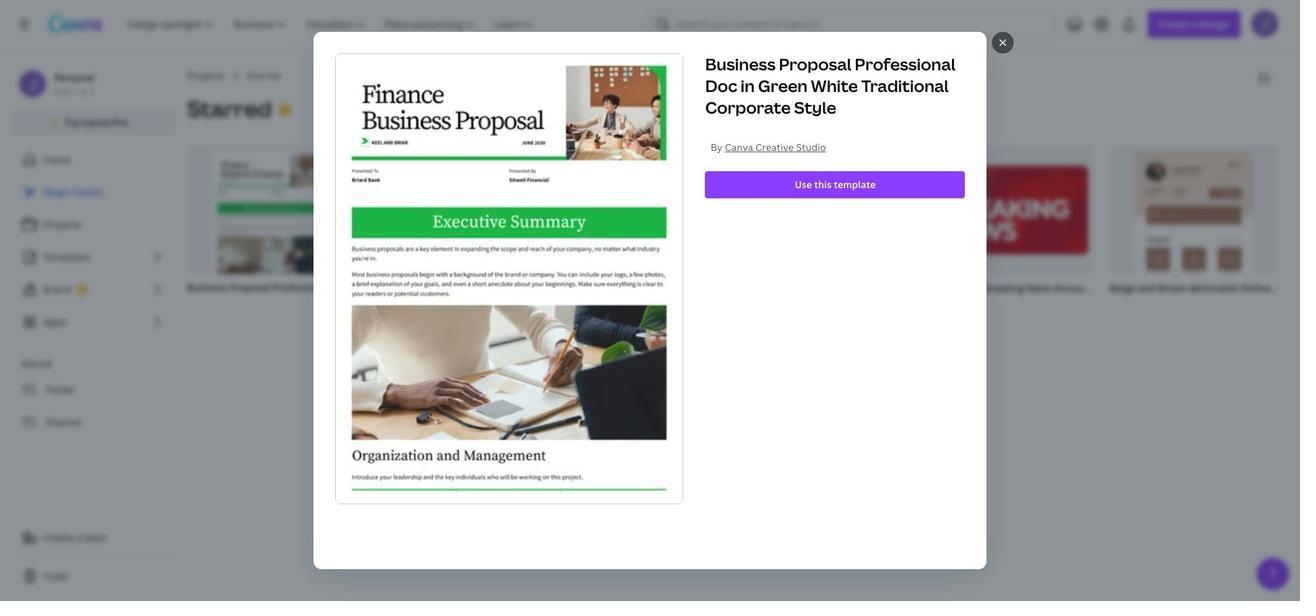 Task type: locate. For each thing, give the bounding box(es) containing it.
None search field
[[650, 11, 1056, 38]]

2 group from the left
[[369, 146, 540, 318]]

group
[[184, 146, 355, 304], [369, 146, 540, 318], [554, 146, 725, 297], [923, 146, 1094, 297], [1108, 146, 1279, 407]]

list
[[11, 179, 176, 336]]

top level navigation element
[[119, 11, 544, 38]]

3 group from the left
[[554, 146, 725, 297]]

5 group from the left
[[1108, 146, 1279, 407]]

4 group from the left
[[923, 146, 1094, 297]]



Task type: vqa. For each thing, say whether or not it's contained in the screenshot.
3rd GROUP from right
yes



Task type: describe. For each thing, give the bounding box(es) containing it.
1 group from the left
[[184, 146, 355, 304]]



